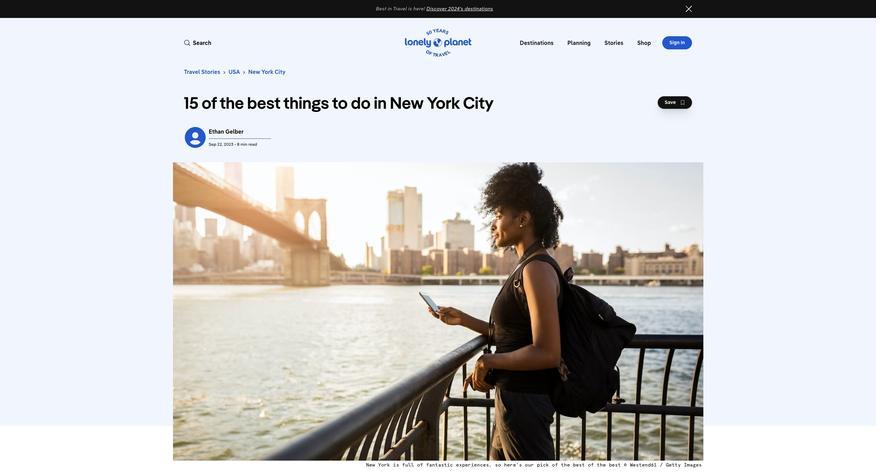 Task type: vqa. For each thing, say whether or not it's contained in the screenshot.
"Travel Stories"
yes



Task type: describe. For each thing, give the bounding box(es) containing it.
new york city
[[248, 68, 286, 75]]

ethan gelber
[[209, 128, 244, 135]]

sep
[[209, 142, 216, 147]]

©
[[624, 463, 627, 468]]

1 vertical spatial stories
[[201, 68, 220, 75]]

stories link
[[602, 25, 627, 61]]

22,
[[217, 142, 223, 147]]

getty
[[666, 463, 681, 468]]

1 horizontal spatial the
[[561, 463, 570, 468]]

sign
[[670, 39, 680, 46]]

769732881
mobile phone, standing, bridge, river, woman, communication, phone, water, people, adults, curly, backpack, summer, relaxed, black, leisure, urban, on the move, connection, view, travel, skyscraper, sky, sunlight, sunset, outdoors, side view, backlit, day, skyline, technology, urban scene, casual, three-quarter length, promenade, afro, copy space, relaxation, accessibility, lifestyle, journey, wireless, railing, riverside, top, brooklyn bridge, city break, east river, looking at view, lens flare, waterfront, traveller, cityscape, smartphone, female tourist, single traveler, mid adult woman, one person, 30-34 years, african descent, african-american ethnicity, female afro-american, brooklyn, colour, city, built structure, building, high-rise, sunshine, atmosphere, city view, waters edge, tourism, looking, tourist, mid adults, 30-40 years, usa, new york state, new york city, photography, color image
a woman standing on the waterfront of the hudson river with the manhattan skyline in the background image
[[173, 162, 704, 461]]

save
[[665, 99, 676, 105]]

destinations
[[520, 39, 554, 46]]

travel stories link
[[184, 68, 220, 75]]

westend61
[[630, 463, 657, 468]]

read
[[249, 142, 257, 147]]

full
[[402, 463, 414, 468]]

2 horizontal spatial york
[[427, 92, 460, 113]]

new for city
[[248, 68, 260, 75]]

0 horizontal spatial the
[[220, 92, 244, 113]]

sign in
[[670, 39, 685, 46]]

planning
[[568, 39, 591, 46]]

1 horizontal spatial city
[[463, 92, 494, 113]]

1 vertical spatial is
[[393, 463, 399, 468]]

1 horizontal spatial stories
[[605, 39, 624, 46]]

min
[[241, 142, 248, 147]]

•
[[235, 142, 236, 147]]

2 horizontal spatial best
[[609, 463, 621, 468]]

new york is full of fantastic experiences, so here's our pick of the best of the best © westend61 / getty images
[[366, 463, 702, 468]]

2023
[[224, 142, 234, 147]]

new for is
[[366, 463, 375, 468]]

1 vertical spatial travel
[[184, 68, 200, 75]]

sep 22, 2023 • 8 min read
[[209, 142, 257, 147]]

destinations
[[465, 6, 494, 12]]

1 horizontal spatial best
[[573, 463, 585, 468]]

images
[[684, 463, 702, 468]]

15
[[184, 92, 199, 113]]

shop link
[[635, 25, 654, 61]]

things
[[284, 92, 329, 113]]

sign in link
[[663, 36, 693, 49]]

dismiss banner image
[[686, 6, 693, 12]]

discover 2024's destinations link
[[427, 6, 494, 12]]

of left © at the right bottom
[[588, 463, 594, 468]]

save link
[[658, 96, 693, 109]]



Task type: locate. For each thing, give the bounding box(es) containing it.
york for city
[[262, 68, 274, 75]]

best in travel is here! discover 2024's destinations
[[376, 6, 494, 12]]

of right 15
[[202, 92, 217, 113]]

our
[[525, 463, 534, 468]]

here's
[[504, 463, 522, 468]]

travel
[[393, 6, 407, 12], [184, 68, 200, 75]]

2 horizontal spatial in
[[681, 39, 685, 46]]

0 horizontal spatial best
[[247, 92, 281, 113]]

fantastic
[[426, 463, 453, 468]]

2 horizontal spatial the
[[597, 463, 606, 468]]

1 vertical spatial new
[[390, 92, 424, 113]]

best
[[376, 6, 387, 12]]

2 vertical spatial new
[[366, 463, 375, 468]]

of right full
[[417, 463, 423, 468]]

0 vertical spatial city
[[275, 68, 286, 75]]

in for best
[[388, 6, 392, 12]]

0 vertical spatial york
[[262, 68, 274, 75]]

search button
[[184, 39, 211, 47]]

is
[[408, 6, 412, 12], [393, 463, 399, 468]]

2 horizontal spatial new
[[390, 92, 424, 113]]

search
[[193, 39, 211, 46]]

the
[[220, 92, 244, 113], [561, 463, 570, 468], [597, 463, 606, 468]]

in right do
[[374, 92, 387, 113]]

travel stories
[[184, 68, 220, 75]]

8
[[237, 142, 240, 147]]

lonely planet homepage image
[[405, 28, 471, 58]]

1 horizontal spatial is
[[408, 6, 412, 12]]

0 vertical spatial travel
[[393, 6, 407, 12]]

0 horizontal spatial in
[[374, 92, 387, 113]]

is left here!
[[408, 6, 412, 12]]

/
[[660, 463, 663, 468]]

usa
[[229, 68, 240, 75]]

the right pick
[[561, 463, 570, 468]]

experiences,
[[456, 463, 492, 468]]

to
[[332, 92, 348, 113]]

in right sign
[[681, 39, 685, 46]]

0 horizontal spatial city
[[275, 68, 286, 75]]

travel down search button
[[184, 68, 200, 75]]

1 vertical spatial city
[[463, 92, 494, 113]]

1 vertical spatial in
[[681, 39, 685, 46]]

gelber
[[226, 128, 244, 135]]

0 horizontal spatial new
[[248, 68, 260, 75]]

best
[[247, 92, 281, 113], [573, 463, 585, 468], [609, 463, 621, 468]]

1 horizontal spatial travel
[[393, 6, 407, 12]]

new york city link
[[248, 68, 286, 75]]

15 of the best things to do in new york city
[[184, 92, 494, 113]]

york for is
[[378, 463, 390, 468]]

here!
[[414, 6, 425, 12]]

stories left shop
[[605, 39, 624, 46]]

0 horizontal spatial stories
[[201, 68, 220, 75]]

2024's
[[448, 6, 464, 12]]

1 horizontal spatial new
[[366, 463, 375, 468]]

new
[[248, 68, 260, 75], [390, 92, 424, 113], [366, 463, 375, 468]]

in for sign
[[681, 39, 685, 46]]

so
[[495, 463, 501, 468]]

pick
[[537, 463, 549, 468]]

of right pick
[[552, 463, 558, 468]]

0 horizontal spatial is
[[393, 463, 399, 468]]

do
[[351, 92, 371, 113]]

stories left usa link
[[201, 68, 220, 75]]

1 horizontal spatial york
[[378, 463, 390, 468]]

york
[[262, 68, 274, 75], [427, 92, 460, 113], [378, 463, 390, 468]]

city
[[275, 68, 286, 75], [463, 92, 494, 113]]

destinations link
[[517, 25, 557, 61]]

0 vertical spatial new
[[248, 68, 260, 75]]

in
[[388, 6, 392, 12], [681, 39, 685, 46], [374, 92, 387, 113]]

the left © at the right bottom
[[597, 463, 606, 468]]

0 horizontal spatial york
[[262, 68, 274, 75]]

2 vertical spatial york
[[378, 463, 390, 468]]

planning link
[[565, 25, 594, 61]]

is left full
[[393, 463, 399, 468]]

0 vertical spatial in
[[388, 6, 392, 12]]

2 vertical spatial in
[[374, 92, 387, 113]]

0 vertical spatial stories
[[605, 39, 624, 46]]

1 vertical spatial york
[[427, 92, 460, 113]]

ethan
[[209, 128, 224, 135]]

usa link
[[229, 68, 240, 75]]

the up the gelber
[[220, 92, 244, 113]]

of
[[202, 92, 217, 113], [417, 463, 423, 468], [552, 463, 558, 468], [588, 463, 594, 468]]

shop
[[638, 39, 651, 46]]

0 vertical spatial is
[[408, 6, 412, 12]]

1 horizontal spatial in
[[388, 6, 392, 12]]

discover
[[427, 6, 447, 12]]

travel right best
[[393, 6, 407, 12]]

in right best
[[388, 6, 392, 12]]

stories
[[605, 39, 624, 46], [201, 68, 220, 75]]

0 horizontal spatial travel
[[184, 68, 200, 75]]



